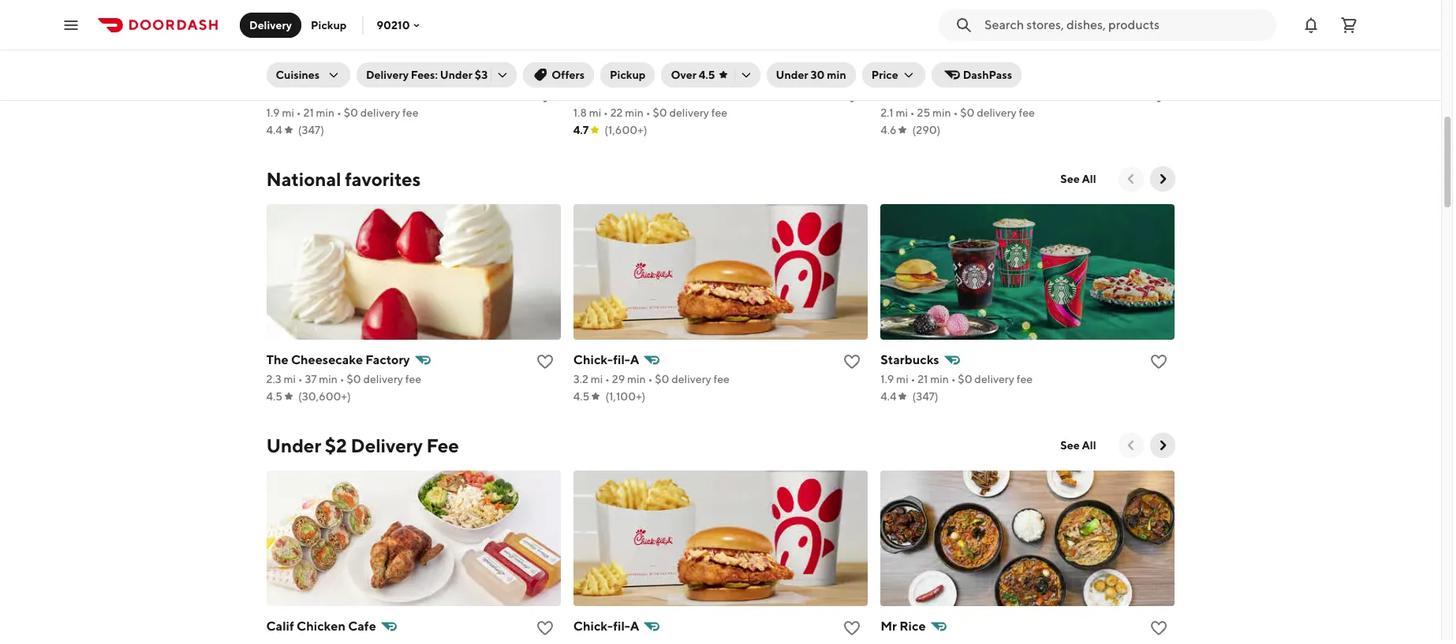 Task type: describe. For each thing, give the bounding box(es) containing it.
open menu image
[[62, 15, 80, 34]]

4.5 for chick-fil-a
[[574, 391, 590, 403]]

national favorites link
[[266, 167, 421, 192]]

Store search: begin typing to search for stores available on DoorDash text field
[[985, 16, 1267, 34]]

next button of carousel image for national favorites
[[1155, 171, 1171, 187]]

factory
[[366, 353, 410, 368]]

rice
[[900, 619, 926, 634]]

0 vertical spatial pickup button
[[301, 12, 356, 37]]

mr rice
[[881, 619, 926, 634]]

click to add this store to your saved list image for mr rice
[[1150, 619, 1169, 638]]

fees:
[[411, 69, 438, 81]]

1 vertical spatial (347)
[[913, 391, 939, 403]]

see all for under $2 delivery fee
[[1061, 440, 1096, 452]]

25
[[917, 107, 931, 119]]

3.2
[[574, 373, 589, 386]]

national favorites
[[266, 168, 421, 190]]

delivery for delivery fees: under $3
[[366, 69, 409, 81]]

mi for coffee
[[589, 107, 601, 119]]

the cheesecake factory
[[266, 353, 410, 368]]

$3
[[475, 69, 488, 81]]

under for under $2 delivery fee
[[266, 435, 321, 457]]

cheesecake
[[291, 353, 363, 368]]

previous button of carousel image for under $2 delivery fee
[[1123, 438, 1139, 454]]

pickup for topmost pickup button
[[311, 19, 347, 31]]

0 vertical spatial 1.9 mi • 21 min • $​0 delivery fee
[[266, 107, 419, 119]]

90210 button
[[377, 19, 423, 31]]

delivery for a
[[672, 373, 712, 386]]

chick-fil-a inside chick-fil-a link
[[574, 619, 640, 634]]

0 horizontal spatial 4.4
[[266, 124, 282, 137]]

29
[[612, 373, 625, 386]]

over
[[671, 69, 697, 81]]

chicken
[[297, 619, 346, 634]]

4.5 for the cheesecake factory
[[266, 391, 283, 403]]

all for under $2 delivery fee
[[1082, 440, 1096, 452]]

fee for factory
[[405, 373, 422, 386]]

calif chicken cafe
[[266, 619, 376, 634]]

el pollo loco
[[881, 86, 957, 101]]

loco
[[928, 86, 957, 101]]

1 chick-fil-a from the top
[[574, 353, 640, 368]]

pickup for the bottommost pickup button
[[610, 69, 646, 81]]

the for the cheesecake factory
[[266, 353, 289, 368]]

2 a from the top
[[630, 619, 640, 634]]

37
[[305, 373, 317, 386]]

1 a from the top
[[630, 353, 640, 368]]

leaf
[[708, 86, 734, 101]]

2.1 mi • 25 min • $​0 delivery fee
[[881, 107, 1035, 119]]

4.7
[[574, 124, 589, 137]]

0 vertical spatial 21
[[303, 107, 314, 119]]

(1,600+)
[[605, 124, 647, 137]]

1 vertical spatial pickup button
[[601, 62, 655, 88]]

see for under $2 delivery fee
[[1061, 440, 1080, 452]]

(290)
[[913, 124, 941, 137]]

1 horizontal spatial under
[[440, 69, 473, 81]]

cafe
[[348, 619, 376, 634]]

price button
[[862, 62, 925, 88]]

offers button
[[523, 62, 594, 88]]

chick- inside chick-fil-a link
[[574, 619, 613, 634]]

mi for pollo
[[896, 107, 908, 119]]

favorites
[[345, 168, 421, 190]]

mr
[[881, 619, 897, 634]]

offers
[[552, 69, 585, 81]]

2.1
[[881, 107, 894, 119]]

cuisines button
[[266, 62, 350, 88]]

min inside button
[[827, 69, 847, 81]]

under $2 delivery fee link
[[266, 433, 459, 458]]

the for the coffee bean & tea leaf
[[574, 86, 596, 101]]

see all link for under $2 delivery fee
[[1051, 433, 1106, 458]]

&
[[674, 86, 683, 101]]

1 vertical spatial 4.4
[[881, 391, 897, 403]]

$2
[[325, 435, 347, 457]]

2 fil- from the top
[[613, 619, 630, 634]]

under 30 min
[[776, 69, 847, 81]]



Task type: locate. For each thing, give the bounding box(es) containing it.
1 vertical spatial previous button of carousel image
[[1123, 438, 1139, 454]]

see
[[1061, 173, 1080, 185], [1061, 440, 1080, 452]]

1 horizontal spatial 4.5
[[574, 391, 590, 403]]

delivery up cuisines
[[249, 19, 292, 31]]

coffee
[[598, 86, 639, 101]]

fee
[[402, 107, 419, 119], [712, 107, 728, 119], [1019, 107, 1035, 119], [405, 373, 422, 386], [714, 373, 730, 386], [1017, 373, 1033, 386]]

chick-
[[574, 353, 613, 368], [574, 619, 613, 634]]

1 vertical spatial 1.9 mi • 21 min • $​0 delivery fee
[[881, 373, 1033, 386]]

dashpass button
[[932, 62, 1022, 88]]

pickup up cuisines button
[[311, 19, 347, 31]]

over 4.5
[[671, 69, 715, 81]]

$​0 for bean
[[653, 107, 667, 119]]

1 vertical spatial starbucks
[[881, 353, 940, 368]]

delivery button
[[240, 12, 301, 37]]

4.5 inside the "over 4.5" button
[[699, 69, 715, 81]]

delivery
[[249, 19, 292, 31], [366, 69, 409, 81], [351, 435, 423, 457]]

delivery fees: under $3
[[366, 69, 488, 81]]

0 vertical spatial see
[[1061, 173, 1080, 185]]

$​0 for loco
[[960, 107, 975, 119]]

$​0
[[344, 107, 358, 119], [653, 107, 667, 119], [960, 107, 975, 119], [347, 373, 361, 386], [655, 373, 669, 386], [958, 373, 973, 386]]

delivery
[[360, 107, 400, 119], [669, 107, 709, 119], [977, 107, 1017, 119], [363, 373, 403, 386], [672, 373, 712, 386], [975, 373, 1015, 386]]

1 vertical spatial see all link
[[1051, 433, 1106, 458]]

1 horizontal spatial 4.4
[[881, 391, 897, 403]]

1 next button of carousel image from the top
[[1155, 171, 1171, 187]]

0 vertical spatial the
[[574, 86, 596, 101]]

$​0 for factory
[[347, 373, 361, 386]]

delivery for bean
[[669, 107, 709, 119]]

under left 30
[[776, 69, 809, 81]]

2.3
[[266, 373, 281, 386]]

price
[[872, 69, 899, 81]]

1.8
[[574, 107, 587, 119]]

(30,600+)
[[298, 391, 351, 403]]

pickup
[[311, 19, 347, 31], [610, 69, 646, 81]]

under 30 min button
[[767, 62, 856, 88]]

the coffee bean & tea leaf
[[574, 86, 734, 101]]

see all for national favorites
[[1061, 173, 1096, 185]]

1.9 mi • 21 min • $​0 delivery fee
[[266, 107, 419, 119], [881, 373, 1033, 386]]

the up 2.3
[[266, 353, 289, 368]]

1 vertical spatial the
[[266, 353, 289, 368]]

all for national favorites
[[1082, 173, 1096, 185]]

all
[[1082, 173, 1096, 185], [1082, 440, 1096, 452]]

0 vertical spatial 4.4
[[266, 124, 282, 137]]

1 horizontal spatial 21
[[918, 373, 928, 386]]

4.5 down 2.3
[[266, 391, 283, 403]]

pickup up coffee
[[610, 69, 646, 81]]

1 vertical spatial a
[[630, 619, 640, 634]]

0 vertical spatial a
[[630, 353, 640, 368]]

2 horizontal spatial click to add this store to your saved list image
[[1150, 619, 1169, 638]]

notification bell image
[[1302, 15, 1321, 34]]

bean
[[642, 86, 672, 101]]

chick-fil-a link
[[574, 616, 868, 641]]

0 vertical spatial chick-
[[574, 353, 613, 368]]

calif
[[266, 619, 294, 634]]

4.4
[[266, 124, 282, 137], [881, 391, 897, 403]]

0 items, open order cart image
[[1340, 15, 1359, 34]]

under inside button
[[776, 69, 809, 81]]

2 next button of carousel image from the top
[[1155, 438, 1171, 454]]

1 fil- from the top
[[613, 353, 630, 368]]

1 vertical spatial delivery
[[366, 69, 409, 81]]

0 horizontal spatial pickup button
[[301, 12, 356, 37]]

0 vertical spatial see all
[[1061, 173, 1096, 185]]

21
[[303, 107, 314, 119], [918, 373, 928, 386]]

the up 1.8
[[574, 86, 596, 101]]

1 vertical spatial next button of carousel image
[[1155, 438, 1171, 454]]

under
[[440, 69, 473, 81], [776, 69, 809, 81], [266, 435, 321, 457]]

mr rice link
[[881, 616, 1175, 641]]

22
[[610, 107, 623, 119]]

fee
[[427, 435, 459, 457]]

under for under 30 min
[[776, 69, 809, 81]]

2 chick- from the top
[[574, 619, 613, 634]]

calif chicken cafe link
[[266, 616, 561, 641]]

next button of carousel image
[[1155, 171, 1171, 187], [1155, 438, 1171, 454]]

4.6
[[881, 124, 897, 137]]

1 vertical spatial 21
[[918, 373, 928, 386]]

0 horizontal spatial 4.5
[[266, 391, 283, 403]]

fee for bean
[[712, 107, 728, 119]]

1 horizontal spatial starbucks
[[881, 353, 940, 368]]

1 vertical spatial 1.9
[[881, 373, 894, 386]]

4.5
[[699, 69, 715, 81], [266, 391, 283, 403], [574, 391, 590, 403]]

4.5 down 3.2
[[574, 391, 590, 403]]

1 vertical spatial chick-
[[574, 619, 613, 634]]

1 horizontal spatial (347)
[[913, 391, 939, 403]]

0 horizontal spatial 1.9
[[266, 107, 280, 119]]

2 previous button of carousel image from the top
[[1123, 438, 1139, 454]]

see for national favorites
[[1061, 173, 1080, 185]]

min
[[827, 69, 847, 81], [316, 107, 335, 119], [625, 107, 644, 119], [933, 107, 951, 119], [319, 373, 338, 386], [627, 373, 646, 386], [931, 373, 949, 386]]

delivery for loco
[[977, 107, 1017, 119]]

2 see from the top
[[1061, 440, 1080, 452]]

1 chick- from the top
[[574, 353, 613, 368]]

0 vertical spatial starbucks
[[266, 86, 325, 101]]

see all link for national favorites
[[1051, 167, 1106, 192]]

0 horizontal spatial under
[[266, 435, 321, 457]]

1 previous button of carousel image from the top
[[1123, 171, 1139, 187]]

2 horizontal spatial 4.5
[[699, 69, 715, 81]]

0 horizontal spatial the
[[266, 353, 289, 368]]

1 horizontal spatial pickup
[[610, 69, 646, 81]]

2 vertical spatial delivery
[[351, 435, 423, 457]]

click to add this store to your saved list image for the cheesecake factory
[[536, 353, 555, 372]]

90210
[[377, 19, 410, 31]]

starbucks
[[266, 86, 325, 101], [881, 353, 940, 368]]

a
[[630, 353, 640, 368], [630, 619, 640, 634]]

1 vertical spatial chick-fil-a
[[574, 619, 640, 634]]

pickup button
[[301, 12, 356, 37], [601, 62, 655, 88]]

el
[[881, 86, 893, 101]]

2 all from the top
[[1082, 440, 1096, 452]]

delivery right the $2
[[351, 435, 423, 457]]

dashpass
[[963, 69, 1012, 81]]

1.8 mi • 22 min • $​0 delivery fee
[[574, 107, 728, 119]]

1 vertical spatial fil-
[[613, 619, 630, 634]]

2.3 mi • 37 min • $​0 delivery fee
[[266, 373, 422, 386]]

3.2 mi • 29 min • $​0 delivery fee
[[574, 373, 730, 386]]

0 vertical spatial delivery
[[249, 19, 292, 31]]

1.9
[[266, 107, 280, 119], [881, 373, 894, 386]]

2 chick-fil-a from the top
[[574, 619, 640, 634]]

fee for a
[[714, 373, 730, 386]]

(1,100+)
[[606, 391, 646, 403]]

delivery for factory
[[363, 373, 403, 386]]

click to add this store to your saved list image
[[536, 86, 555, 105], [843, 86, 862, 105], [1150, 86, 1169, 105], [843, 353, 862, 372], [1150, 353, 1169, 372], [536, 619, 555, 638]]

1 see from the top
[[1061, 173, 1080, 185]]

1 horizontal spatial click to add this store to your saved list image
[[843, 619, 862, 638]]

mi
[[282, 107, 294, 119], [589, 107, 601, 119], [896, 107, 908, 119], [284, 373, 296, 386], [591, 373, 603, 386], [897, 373, 909, 386]]

1 horizontal spatial the
[[574, 86, 596, 101]]

(347)
[[298, 124, 324, 137], [913, 391, 939, 403]]

1 horizontal spatial 1.9
[[881, 373, 894, 386]]

0 horizontal spatial 1.9 mi • 21 min • $​0 delivery fee
[[266, 107, 419, 119]]

delivery inside button
[[249, 19, 292, 31]]

under $2 delivery fee
[[266, 435, 459, 457]]

next button of carousel image for under $2 delivery fee
[[1155, 438, 1171, 454]]

click to add this store to your saved list image
[[536, 353, 555, 372], [843, 619, 862, 638], [1150, 619, 1169, 638]]

cuisines
[[276, 69, 320, 81]]

0 vertical spatial see all link
[[1051, 167, 1106, 192]]

previous button of carousel image
[[1123, 171, 1139, 187], [1123, 438, 1139, 454]]

0 horizontal spatial click to add this store to your saved list image
[[536, 353, 555, 372]]

see all
[[1061, 173, 1096, 185], [1061, 440, 1096, 452]]

0 vertical spatial previous button of carousel image
[[1123, 171, 1139, 187]]

1 all from the top
[[1082, 173, 1096, 185]]

mi for cheesecake
[[284, 373, 296, 386]]

mi for fil-
[[591, 373, 603, 386]]

2 horizontal spatial under
[[776, 69, 809, 81]]

0 vertical spatial chick-fil-a
[[574, 353, 640, 368]]

pickup button up cuisines button
[[301, 12, 356, 37]]

fee for loco
[[1019, 107, 1035, 119]]

1 horizontal spatial pickup button
[[601, 62, 655, 88]]

fil-
[[613, 353, 630, 368], [613, 619, 630, 634]]

1 vertical spatial pickup
[[610, 69, 646, 81]]

pickup button up 22
[[601, 62, 655, 88]]

0 vertical spatial 1.9
[[266, 107, 280, 119]]

1 vertical spatial see
[[1061, 440, 1080, 452]]

the
[[574, 86, 596, 101], [266, 353, 289, 368]]

0 vertical spatial fil-
[[613, 353, 630, 368]]

1 vertical spatial see all
[[1061, 440, 1096, 452]]

delivery for delivery
[[249, 19, 292, 31]]

$​0 for a
[[655, 373, 669, 386]]

0 vertical spatial next button of carousel image
[[1155, 171, 1171, 187]]

national
[[266, 168, 341, 190]]

delivery left fees:
[[366, 69, 409, 81]]

1 see all link from the top
[[1051, 167, 1106, 192]]

0 horizontal spatial 21
[[303, 107, 314, 119]]

pollo
[[895, 86, 925, 101]]

1 see all from the top
[[1061, 173, 1096, 185]]

0 horizontal spatial pickup
[[311, 19, 347, 31]]

30
[[811, 69, 825, 81]]

2 see all link from the top
[[1051, 433, 1106, 458]]

0 horizontal spatial (347)
[[298, 124, 324, 137]]

chick-fil-a
[[574, 353, 640, 368], [574, 619, 640, 634]]

over 4.5 button
[[662, 62, 760, 88]]

1 horizontal spatial 1.9 mi • 21 min • $​0 delivery fee
[[881, 373, 1033, 386]]

see all link
[[1051, 167, 1106, 192], [1051, 433, 1106, 458]]

1 vertical spatial all
[[1082, 440, 1096, 452]]

0 horizontal spatial starbucks
[[266, 86, 325, 101]]

previous button of carousel image for national favorites
[[1123, 171, 1139, 187]]

2 see all from the top
[[1061, 440, 1096, 452]]

0 vertical spatial (347)
[[298, 124, 324, 137]]

•
[[297, 107, 301, 119], [337, 107, 342, 119], [604, 107, 608, 119], [646, 107, 651, 119], [910, 107, 915, 119], [954, 107, 958, 119], [298, 373, 303, 386], [340, 373, 345, 386], [605, 373, 610, 386], [648, 373, 653, 386], [911, 373, 916, 386], [951, 373, 956, 386]]

0 vertical spatial pickup
[[311, 19, 347, 31]]

0 vertical spatial all
[[1082, 173, 1096, 185]]

under left the $2
[[266, 435, 321, 457]]

tea
[[685, 86, 706, 101]]

under left $3
[[440, 69, 473, 81]]

4.5 up 'tea'
[[699, 69, 715, 81]]



Task type: vqa. For each thing, say whether or not it's contained in the screenshot.


